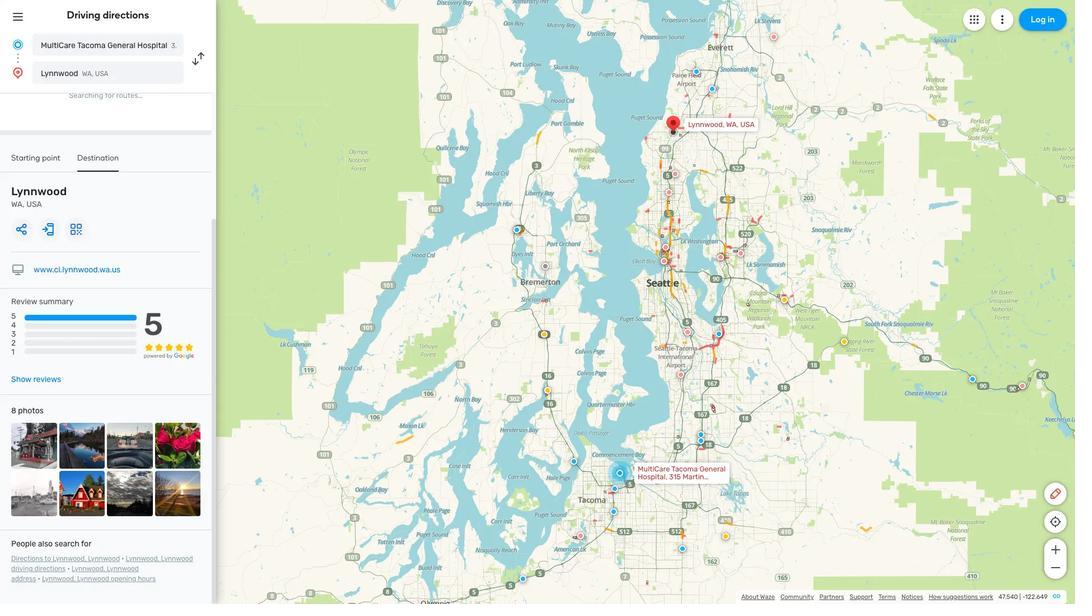Task type: vqa. For each thing, say whether or not it's contained in the screenshot.
pencil icon
yes



Task type: describe. For each thing, give the bounding box(es) containing it.
destination
[[77, 153, 119, 163]]

lynnwood inside lynnwood, lynnwood address
[[107, 566, 139, 574]]

waze
[[760, 594, 775, 602]]

0 vertical spatial for
[[105, 91, 114, 100]]

starting
[[11, 153, 40, 163]]

community
[[781, 594, 814, 602]]

lynnwood, lynnwood opening hours
[[42, 576, 156, 584]]

summary
[[39, 297, 73, 307]]

directions to lynnwood, lynnwood
[[11, 556, 120, 563]]

image 6 of lynnwood, lynnwood image
[[59, 471, 105, 517]]

driving directions
[[67, 9, 149, 21]]

support
[[850, 594, 873, 602]]

1 vertical spatial hazard image
[[723, 534, 729, 540]]

show
[[11, 375, 31, 385]]

hospital
[[137, 41, 167, 50]]

|
[[1020, 594, 1021, 602]]

starting point
[[11, 153, 61, 163]]

5 for 5 4 3 2 1
[[11, 312, 16, 322]]

2 horizontal spatial wa,
[[726, 120, 739, 129]]

multicare
[[41, 41, 76, 50]]

to
[[45, 556, 51, 563]]

-
[[1023, 594, 1025, 602]]

lynnwood, lynnwood address link
[[11, 566, 139, 584]]

general
[[107, 41, 136, 50]]

reviews
[[33, 375, 61, 385]]

hours
[[138, 576, 156, 584]]

image 8 of lynnwood, lynnwood image
[[155, 471, 201, 517]]

partners link
[[820, 594, 844, 602]]

driving
[[11, 566, 33, 574]]

0 vertical spatial directions
[[103, 9, 149, 21]]

www.ci.lynnwood.wa.us link
[[34, 265, 121, 275]]

8
[[11, 407, 16, 416]]

directions inside lynnwood, lynnwood driving directions
[[34, 566, 66, 574]]

0 horizontal spatial for
[[81, 540, 92, 549]]

1 horizontal spatial hazard image
[[781, 297, 788, 304]]

1 horizontal spatial wa,
[[82, 70, 93, 78]]

1
[[11, 348, 15, 358]]

lynnwood, for lynnwood, wa, usa
[[688, 120, 725, 129]]

www.ci.lynnwood.wa.us
[[34, 265, 121, 275]]

photos
[[18, 407, 44, 416]]

routes…
[[116, 91, 143, 100]]

current location image
[[11, 38, 25, 52]]

destination button
[[77, 153, 119, 172]]

partners
[[820, 594, 844, 602]]

lynnwood, lynnwood opening hours link
[[42, 576, 156, 584]]

pencil image
[[1049, 488, 1062, 501]]

122.649
[[1025, 594, 1048, 602]]

2 vertical spatial wa,
[[11, 200, 24, 209]]

driving
[[67, 9, 101, 21]]

also
[[38, 540, 53, 549]]

how
[[929, 594, 942, 602]]

about waze link
[[742, 594, 775, 602]]

0 vertical spatial lynnwood wa, usa
[[41, 69, 108, 78]]

notices
[[902, 594, 923, 602]]

people
[[11, 540, 36, 549]]



Task type: locate. For each thing, give the bounding box(es) containing it.
1 horizontal spatial directions
[[103, 9, 149, 21]]

lynnwood, wa, usa
[[688, 120, 755, 129]]

about
[[742, 594, 759, 602]]

multicare tacoma general hospital button
[[32, 34, 184, 56]]

47.540
[[999, 594, 1018, 602]]

0 horizontal spatial directions
[[34, 566, 66, 574]]

for right search
[[81, 540, 92, 549]]

show reviews
[[11, 375, 61, 385]]

how suggestions work link
[[929, 594, 994, 602]]

lynnwood
[[41, 69, 78, 78], [11, 185, 67, 198], [88, 556, 120, 563], [161, 556, 193, 563], [107, 566, 139, 574], [77, 576, 109, 584]]

1 vertical spatial for
[[81, 540, 92, 549]]

review summary
[[11, 297, 73, 307]]

searching
[[69, 91, 103, 100]]

0 horizontal spatial wa,
[[11, 200, 24, 209]]

image 2 of lynnwood, lynnwood image
[[59, 423, 105, 469]]

directions
[[103, 9, 149, 21], [34, 566, 66, 574]]

1 vertical spatial directions
[[34, 566, 66, 574]]

police image
[[693, 68, 700, 75], [515, 226, 521, 233], [698, 432, 705, 439], [698, 438, 705, 445], [571, 459, 577, 465], [610, 509, 617, 516], [679, 546, 686, 553]]

0 vertical spatial hazard image
[[781, 297, 788, 304]]

lynnwood inside lynnwood, lynnwood driving directions
[[161, 556, 193, 563]]

5
[[144, 306, 163, 343], [11, 312, 16, 322]]

image 7 of lynnwood, lynnwood image
[[107, 471, 153, 517]]

location image
[[11, 66, 25, 80]]

zoom out image
[[1049, 562, 1063, 575]]

directions down to
[[34, 566, 66, 574]]

5 4 3 2 1
[[11, 312, 16, 358]]

opening
[[111, 576, 136, 584]]

wa,
[[82, 70, 93, 78], [726, 120, 739, 129], [11, 200, 24, 209]]

point
[[42, 153, 61, 163]]

community link
[[781, 594, 814, 602]]

1 vertical spatial usa
[[741, 120, 755, 129]]

0 horizontal spatial hazard image
[[723, 534, 729, 540]]

2 horizontal spatial usa
[[741, 120, 755, 129]]

lynnwood, inside lynnwood, lynnwood address
[[72, 566, 105, 574]]

lynnwood wa, usa
[[41, 69, 108, 78], [11, 185, 67, 209]]

link image
[[1052, 593, 1061, 602]]

3
[[11, 330, 16, 340]]

lynnwood, lynnwood driving directions
[[11, 556, 193, 574]]

review
[[11, 297, 37, 307]]

road closed image
[[771, 34, 777, 40], [672, 171, 679, 178], [666, 189, 673, 196], [663, 244, 669, 251], [738, 250, 744, 257], [717, 254, 724, 261], [1019, 383, 1026, 390]]

terms
[[879, 594, 896, 602]]

tacoma
[[77, 41, 106, 50]]

lynnwood, for lynnwood, lynnwood opening hours
[[42, 576, 76, 584]]

road closed image
[[661, 258, 668, 265], [684, 329, 691, 336], [678, 372, 684, 379], [577, 533, 584, 540]]

terms link
[[879, 594, 896, 602]]

lynnwood, for lynnwood, lynnwood driving directions
[[126, 556, 159, 563]]

zoom in image
[[1049, 544, 1063, 557]]

lynnwood, lynnwood driving directions link
[[11, 556, 193, 574]]

suggestions
[[943, 594, 978, 602]]

0 horizontal spatial 5
[[11, 312, 16, 322]]

accident image
[[542, 263, 549, 270]]

2
[[11, 339, 16, 349]]

5 inside 5 4 3 2 1
[[11, 312, 16, 322]]

lynnwood, lynnwood address
[[11, 566, 139, 584]]

image 5 of lynnwood, lynnwood image
[[11, 471, 57, 517]]

4
[[11, 321, 16, 331]]

work
[[980, 594, 994, 602]]

directions to lynnwood, lynnwood link
[[11, 556, 120, 563]]

police image
[[709, 86, 716, 92], [514, 227, 520, 234], [716, 331, 723, 338], [970, 376, 976, 383], [612, 486, 618, 493], [520, 576, 526, 583]]

people also search for
[[11, 540, 92, 549]]

1 vertical spatial wa,
[[726, 120, 739, 129]]

lynnwood wa, usa down starting point button
[[11, 185, 67, 209]]

1 horizontal spatial 5
[[144, 306, 163, 343]]

1 horizontal spatial for
[[105, 91, 114, 100]]

multicare tacoma general hospital
[[41, 41, 167, 50]]

searching for routes…
[[69, 91, 143, 100]]

lynnwood,
[[688, 120, 725, 129], [53, 556, 86, 563], [126, 556, 159, 563], [72, 566, 105, 574], [42, 576, 76, 584]]

directions up general
[[103, 9, 149, 21]]

address
[[11, 576, 36, 584]]

8 photos
[[11, 407, 44, 416]]

usa
[[95, 70, 108, 78], [741, 120, 755, 129], [26, 200, 42, 209]]

notices link
[[902, 594, 923, 602]]

for left 'routes…'
[[105, 91, 114, 100]]

hazard image
[[781, 297, 788, 304], [723, 534, 729, 540]]

directions
[[11, 556, 43, 563]]

image 3 of lynnwood, lynnwood image
[[107, 423, 153, 469]]

0 horizontal spatial usa
[[26, 200, 42, 209]]

for
[[105, 91, 114, 100], [81, 540, 92, 549]]

0 vertical spatial usa
[[95, 70, 108, 78]]

support link
[[850, 594, 873, 602]]

5 for 5
[[144, 306, 163, 343]]

computer image
[[11, 264, 25, 277]]

2 vertical spatial usa
[[26, 200, 42, 209]]

0 vertical spatial wa,
[[82, 70, 93, 78]]

lynnwood, for lynnwood, lynnwood address
[[72, 566, 105, 574]]

about waze community partners support terms notices how suggestions work 47.540 | -122.649
[[742, 594, 1048, 602]]

lynnwood wa, usa up searching
[[41, 69, 108, 78]]

hazard image
[[541, 332, 548, 338], [841, 339, 848, 346], [544, 388, 551, 394], [1074, 431, 1075, 437]]

lynnwood, inside lynnwood, lynnwood driving directions
[[126, 556, 159, 563]]

search
[[55, 540, 79, 549]]

image 4 of lynnwood, lynnwood image
[[155, 423, 201, 469]]

1 vertical spatial lynnwood wa, usa
[[11, 185, 67, 209]]

starting point button
[[11, 153, 61, 171]]

image 1 of lynnwood, lynnwood image
[[11, 423, 57, 469]]

1 horizontal spatial usa
[[95, 70, 108, 78]]



